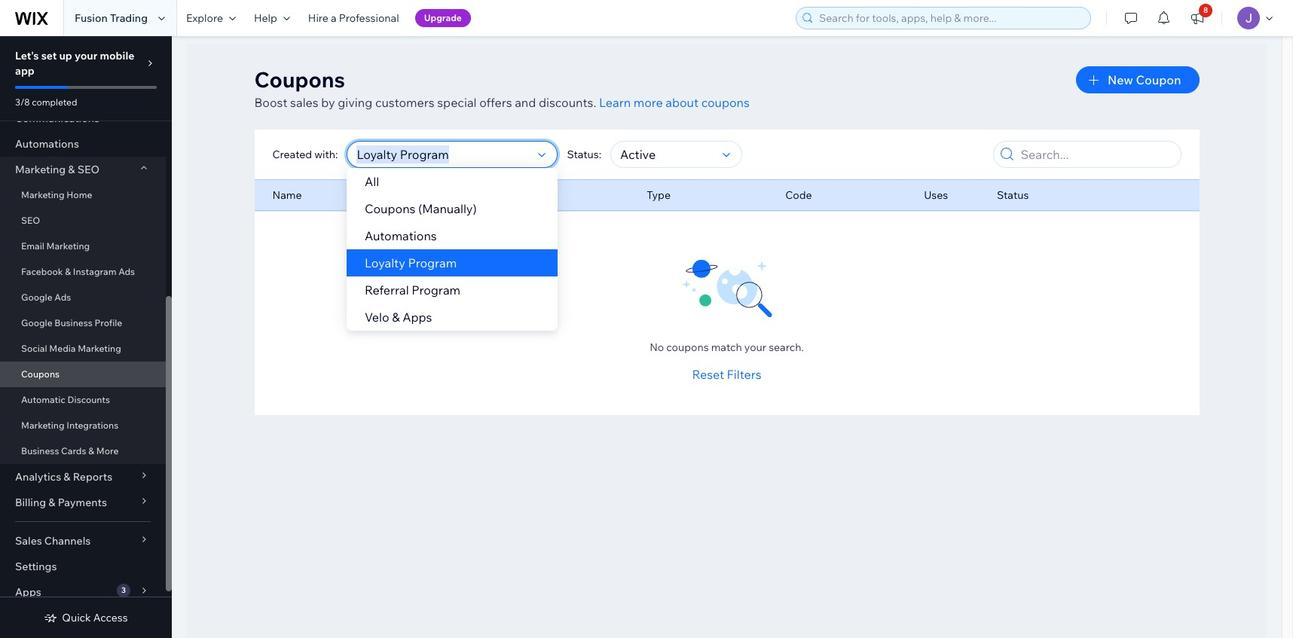 Task type: locate. For each thing, give the bounding box(es) containing it.
list box
[[347, 168, 558, 331]]

& for seo
[[68, 163, 75, 176]]

sales
[[15, 534, 42, 548]]

your for search.
[[745, 341, 767, 354]]

analytics & reports button
[[0, 464, 166, 490]]

program inside the loyalty program option
[[408, 256, 457, 271]]

marketing & seo
[[15, 163, 100, 176]]

0 horizontal spatial your
[[75, 49, 97, 63]]

up
[[59, 49, 72, 63]]

1 vertical spatial coupons
[[365, 201, 416, 216]]

coupons inside coupons boost sales by giving customers special offers and discounts. learn more about coupons
[[254, 66, 345, 93]]

0 horizontal spatial coupons
[[21, 369, 60, 380]]

1 vertical spatial business
[[21, 445, 59, 457]]

type
[[647, 188, 671, 202]]

program down the loyalty program option
[[412, 283, 461, 298]]

3/8
[[15, 96, 30, 108]]

& left reports
[[64, 470, 71, 484]]

& for payments
[[48, 496, 55, 510]]

0 horizontal spatial automations
[[15, 137, 79, 151]]

0 vertical spatial ads
[[118, 266, 135, 277]]

set
[[41, 49, 57, 63]]

quick access
[[62, 611, 128, 625]]

customers
[[375, 95, 435, 110]]

marketing for integrations
[[21, 420, 65, 431]]

1 horizontal spatial apps
[[403, 310, 432, 325]]

seo inside 'marketing & seo' dropdown button
[[77, 163, 100, 176]]

8
[[1204, 5, 1208, 15]]

seo up marketing home link
[[77, 163, 100, 176]]

1 horizontal spatial automations
[[365, 228, 437, 243]]

apps inside sidebar element
[[15, 586, 41, 599]]

coupons for coupons
[[21, 369, 60, 380]]

billing
[[15, 496, 46, 510]]

automations inside list box
[[365, 228, 437, 243]]

reports
[[73, 470, 112, 484]]

email marketing link
[[0, 234, 166, 259]]

google for google business profile
[[21, 317, 52, 329]]

ads up google business profile
[[55, 292, 71, 303]]

marketing up marketing home
[[15, 163, 66, 176]]

automatic discounts
[[21, 394, 110, 406]]

0 vertical spatial automations
[[15, 137, 79, 151]]

fusion
[[75, 11, 108, 25]]

marketing for &
[[15, 163, 66, 176]]

program up referral program
[[408, 256, 457, 271]]

fusion trading
[[75, 11, 148, 25]]

your for mobile
[[75, 49, 97, 63]]

& up the home
[[68, 163, 75, 176]]

status:
[[567, 148, 602, 161]]

ads right instagram
[[118, 266, 135, 277]]

0 vertical spatial coupons
[[701, 95, 750, 110]]

automations link
[[0, 131, 166, 157]]

quick access button
[[44, 611, 128, 625]]

0 vertical spatial apps
[[403, 310, 432, 325]]

marketing inside dropdown button
[[15, 163, 66, 176]]

program for loyalty program
[[408, 256, 457, 271]]

boost
[[254, 95, 288, 110]]

coupons link
[[0, 362, 166, 387]]

1 vertical spatial ads
[[55, 292, 71, 303]]

seo
[[77, 163, 100, 176], [21, 215, 40, 226]]

media
[[49, 343, 76, 354]]

reset
[[692, 367, 724, 382]]

& for apps
[[392, 310, 400, 325]]

profile
[[95, 317, 122, 329]]

uses
[[924, 188, 948, 202]]

0 vertical spatial coupons
[[254, 66, 345, 93]]

& right velo
[[392, 310, 400, 325]]

coupons
[[701, 95, 750, 110], [667, 341, 709, 354]]

communications button
[[0, 106, 166, 131]]

0 horizontal spatial ads
[[55, 292, 71, 303]]

program
[[408, 256, 457, 271], [412, 283, 461, 298]]

and
[[515, 95, 536, 110]]

trading
[[110, 11, 148, 25]]

offers
[[479, 95, 512, 110]]

business inside business cards & more link
[[21, 445, 59, 457]]

seo up email
[[21, 215, 40, 226]]

Search... field
[[1016, 142, 1176, 167]]

2 horizontal spatial coupons
[[365, 201, 416, 216]]

& inside list box
[[392, 310, 400, 325]]

coupons inside coupons link
[[21, 369, 60, 380]]

upgrade button
[[415, 9, 471, 27]]

loyalty
[[365, 256, 405, 271]]

business inside google business profile link
[[55, 317, 93, 329]]

0 vertical spatial program
[[408, 256, 457, 271]]

app
[[15, 64, 35, 78]]

coupons up the automatic
[[21, 369, 60, 380]]

reset filters
[[692, 367, 762, 382]]

1 google from the top
[[21, 292, 52, 303]]

your inside let's set up your mobile app
[[75, 49, 97, 63]]

2 google from the top
[[21, 317, 52, 329]]

1 vertical spatial google
[[21, 317, 52, 329]]

marketing down marketing & seo
[[21, 189, 65, 200]]

apps down referral program
[[403, 310, 432, 325]]

no coupons match your search.
[[650, 341, 804, 354]]

business up analytics
[[21, 445, 59, 457]]

1 horizontal spatial seo
[[77, 163, 100, 176]]

coupons up sales
[[254, 66, 345, 93]]

1 horizontal spatial ads
[[118, 266, 135, 277]]

0 vertical spatial google
[[21, 292, 52, 303]]

hire a professional
[[308, 11, 399, 25]]

Search for tools, apps, help & more... field
[[815, 8, 1086, 29]]

coupons right no
[[667, 341, 709, 354]]

email marketing
[[21, 240, 90, 252]]

2 vertical spatial coupons
[[21, 369, 60, 380]]

created with:
[[272, 148, 338, 161]]

loyalty program
[[365, 256, 457, 271]]

1 vertical spatial seo
[[21, 215, 40, 226]]

apps down settings
[[15, 586, 41, 599]]

1 vertical spatial apps
[[15, 586, 41, 599]]

coupons down "all"
[[365, 201, 416, 216]]

1 vertical spatial your
[[745, 341, 767, 354]]

automations down communications
[[15, 137, 79, 151]]

& right the facebook
[[65, 266, 71, 277]]

1 vertical spatial automations
[[365, 228, 437, 243]]

1 vertical spatial program
[[412, 283, 461, 298]]

hire a professional link
[[299, 0, 408, 36]]

referral
[[365, 283, 409, 298]]

1 vertical spatial coupons
[[667, 341, 709, 354]]

0 horizontal spatial seo
[[21, 215, 40, 226]]

0 vertical spatial seo
[[77, 163, 100, 176]]

google up social
[[21, 317, 52, 329]]

your right match
[[745, 341, 767, 354]]

automations up loyalty program
[[365, 228, 437, 243]]

apps
[[403, 310, 432, 325], [15, 586, 41, 599]]

marketing down the automatic
[[21, 420, 65, 431]]

business up social media marketing
[[55, 317, 93, 329]]

1 horizontal spatial coupons
[[254, 66, 345, 93]]

special
[[437, 95, 477, 110]]

marketing for home
[[21, 189, 65, 200]]

&
[[68, 163, 75, 176], [65, 266, 71, 277], [392, 310, 400, 325], [88, 445, 94, 457], [64, 470, 71, 484], [48, 496, 55, 510]]

marketing up facebook & instagram ads
[[46, 240, 90, 252]]

0 vertical spatial business
[[55, 317, 93, 329]]

mobile
[[100, 49, 134, 63]]

quick
[[62, 611, 91, 625]]

discounts
[[67, 394, 110, 406]]

marketing down profile
[[78, 343, 121, 354]]

None field
[[352, 142, 534, 167], [616, 142, 718, 167], [352, 142, 534, 167], [616, 142, 718, 167]]

0 vertical spatial your
[[75, 49, 97, 63]]

coupons
[[254, 66, 345, 93], [365, 201, 416, 216], [21, 369, 60, 380]]

explore
[[186, 11, 223, 25]]

google down the facebook
[[21, 292, 52, 303]]

1 horizontal spatial your
[[745, 341, 767, 354]]

seo inside "seo" link
[[21, 215, 40, 226]]

sidebar element
[[0, 0, 172, 638]]

sales channels
[[15, 534, 91, 548]]

let's set up your mobile app
[[15, 49, 134, 78]]

more
[[96, 445, 119, 457]]

your right up
[[75, 49, 97, 63]]

& right billing
[[48, 496, 55, 510]]

coupons right "about"
[[701, 95, 750, 110]]

0 horizontal spatial apps
[[15, 586, 41, 599]]



Task type: vqa. For each thing, say whether or not it's contained in the screenshot.
'alert' at the top of the page
no



Task type: describe. For each thing, give the bounding box(es) containing it.
cards
[[61, 445, 86, 457]]

marketing integrations
[[21, 420, 119, 431]]

name
[[272, 188, 302, 202]]

about
[[666, 95, 699, 110]]

coupons boost sales by giving customers special offers and discounts. learn more about coupons
[[254, 66, 750, 110]]

velo & apps
[[365, 310, 432, 325]]

apps inside list box
[[403, 310, 432, 325]]

google ads link
[[0, 285, 166, 311]]

3/8 completed
[[15, 96, 77, 108]]

facebook & instagram ads link
[[0, 259, 166, 285]]

automatic
[[21, 394, 65, 406]]

discounts.
[[539, 95, 596, 110]]

created
[[272, 148, 312, 161]]

sales channels button
[[0, 528, 166, 554]]

discount
[[467, 188, 511, 202]]

more
[[634, 95, 663, 110]]

all
[[365, 174, 379, 189]]

instagram
[[73, 266, 116, 277]]

match
[[711, 341, 742, 354]]

google ads
[[21, 292, 71, 303]]

payments
[[58, 496, 107, 510]]

facebook
[[21, 266, 63, 277]]

automations inside sidebar element
[[15, 137, 79, 151]]

communications
[[15, 112, 100, 125]]

email
[[21, 240, 44, 252]]

social media marketing
[[21, 343, 121, 354]]

new
[[1108, 72, 1134, 87]]

help
[[254, 11, 277, 25]]

social
[[21, 343, 47, 354]]

8 button
[[1181, 0, 1214, 36]]

marketing home
[[21, 189, 92, 200]]

filters
[[727, 367, 762, 382]]

billing & payments
[[15, 496, 107, 510]]

upgrade
[[424, 12, 462, 23]]

marketing & seo button
[[0, 157, 166, 182]]

home
[[67, 189, 92, 200]]

giving
[[338, 95, 373, 110]]

channels
[[44, 534, 91, 548]]

& for instagram
[[65, 266, 71, 277]]

social media marketing link
[[0, 336, 166, 362]]

business cards & more
[[21, 445, 119, 457]]

integrations
[[67, 420, 119, 431]]

(manually)
[[418, 201, 477, 216]]

loyalty program option
[[347, 249, 558, 277]]

coupons (manually)
[[365, 201, 477, 216]]

no
[[650, 341, 664, 354]]

completed
[[32, 96, 77, 108]]

with:
[[314, 148, 338, 161]]

google business profile
[[21, 317, 122, 329]]

help button
[[245, 0, 299, 36]]

reset filters link
[[692, 366, 762, 384]]

seo link
[[0, 208, 166, 234]]

velo
[[365, 310, 389, 325]]

& left more
[[88, 445, 94, 457]]

google for google ads
[[21, 292, 52, 303]]

marketing home link
[[0, 182, 166, 208]]

facebook & instagram ads
[[21, 266, 135, 277]]

sales
[[290, 95, 319, 110]]

access
[[93, 611, 128, 625]]

analytics
[[15, 470, 61, 484]]

settings link
[[0, 554, 166, 580]]

coupons for coupons boost sales by giving customers special offers and discounts. learn more about coupons
[[254, 66, 345, 93]]

coupons for coupons (manually)
[[365, 201, 416, 216]]

referral program
[[365, 283, 461, 298]]

billing & payments button
[[0, 490, 166, 516]]

list box containing all
[[347, 168, 558, 331]]

a
[[331, 11, 337, 25]]

hire
[[308, 11, 329, 25]]

search.
[[769, 341, 804, 354]]

new coupon button
[[1076, 66, 1200, 93]]

business cards & more link
[[0, 439, 166, 464]]

google business profile link
[[0, 311, 166, 336]]

new coupon
[[1108, 72, 1181, 87]]

by
[[321, 95, 335, 110]]

status
[[997, 188, 1029, 202]]

professional
[[339, 11, 399, 25]]

program for referral program
[[412, 283, 461, 298]]

learn
[[599, 95, 631, 110]]

& for reports
[[64, 470, 71, 484]]

analytics & reports
[[15, 470, 112, 484]]

learn more about coupons link
[[599, 95, 750, 110]]

code
[[786, 188, 812, 202]]

coupons inside coupons boost sales by giving customers special offers and discounts. learn more about coupons
[[701, 95, 750, 110]]



